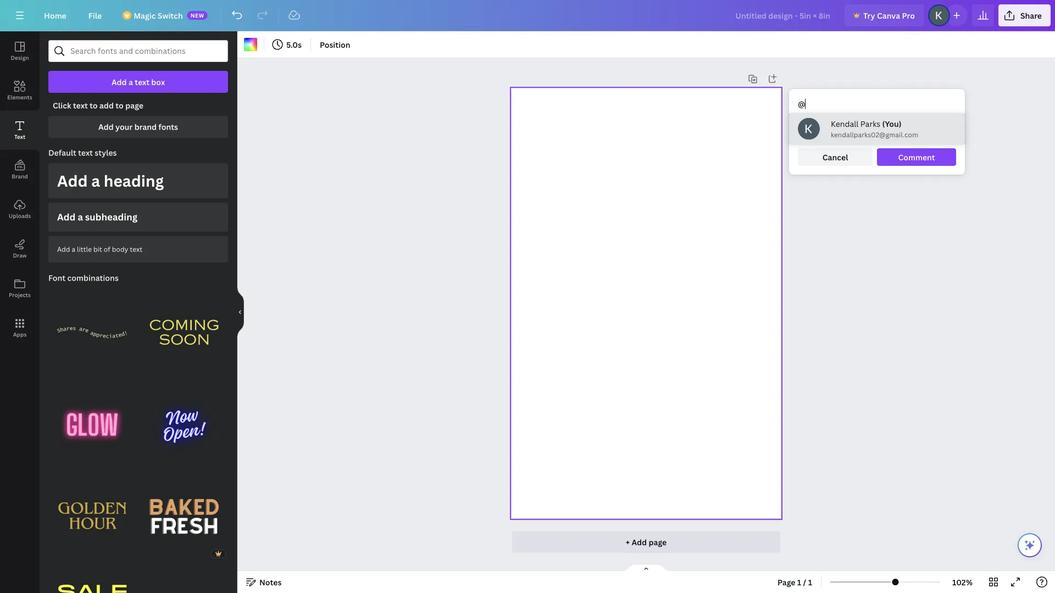 Task type: locate. For each thing, give the bounding box(es) containing it.
a left box
[[129, 77, 133, 87]]

1 vertical spatial page
[[649, 538, 667, 548]]

design button
[[0, 31, 40, 71]]

body
[[112, 245, 128, 254]]

add inside 'button'
[[112, 77, 127, 87]]

little
[[77, 245, 92, 254]]

a left subheading
[[78, 211, 83, 224]]

page up "show pages" image
[[649, 538, 667, 548]]

1 horizontal spatial 1
[[809, 578, 813, 588]]

1 left "/"
[[798, 578, 802, 588]]

subheading
[[85, 211, 138, 224]]

hide image
[[237, 286, 244, 339]]

projects
[[9, 291, 31, 299]]

add your brand fonts button
[[48, 116, 228, 138]]

group
[[140, 473, 228, 561], [213, 559, 226, 572]]

text left box
[[135, 77, 150, 87]]

page
[[125, 100, 144, 111], [649, 538, 667, 548]]

show pages image
[[620, 564, 673, 573]]

box
[[151, 77, 165, 87]]

a left little on the left
[[72, 245, 75, 254]]

position button
[[316, 36, 355, 53]]

magic switch
[[134, 10, 183, 21]]

add up add
[[112, 77, 127, 87]]

draw button
[[0, 229, 40, 269]]

fonts
[[159, 122, 178, 132]]

canva assistant image
[[1024, 539, 1037, 553]]

page
[[778, 578, 796, 588]]

main menu bar
[[0, 0, 1056, 31]]

projects button
[[0, 269, 40, 308]]

add for add a subheading
[[57, 211, 76, 224]]

add
[[112, 77, 127, 87], [98, 122, 114, 132], [57, 170, 88, 191], [57, 211, 76, 224], [57, 245, 70, 254], [632, 538, 647, 548]]

add a little bit of body text
[[57, 245, 142, 254]]

102%
[[953, 578, 973, 588]]

file button
[[80, 4, 111, 26]]

0 horizontal spatial 1
[[798, 578, 802, 588]]

to
[[90, 100, 98, 111], [116, 100, 124, 111]]

add inside button
[[57, 170, 88, 191]]

add for add a little bit of body text
[[57, 245, 70, 254]]

a for little
[[72, 245, 75, 254]]

text
[[135, 77, 150, 87], [73, 100, 88, 111], [78, 148, 93, 158], [130, 245, 142, 254]]

5.0s button
[[269, 36, 306, 53]]

page up the add your brand fonts
[[125, 100, 144, 111]]

add
[[99, 100, 114, 111]]

font
[[48, 273, 65, 283]]

your
[[115, 122, 133, 132]]

a inside add a little bit of body text button
[[72, 245, 75, 254]]

text right click at the left
[[73, 100, 88, 111]]

add down default
[[57, 170, 88, 191]]

/
[[804, 578, 807, 588]]

a
[[129, 77, 133, 87], [91, 170, 100, 191], [78, 211, 83, 224], [72, 245, 75, 254]]

+
[[626, 538, 630, 548]]

to left add
[[90, 100, 98, 111]]

brand button
[[0, 150, 40, 190]]

brand
[[12, 173, 28, 180]]

position
[[320, 39, 351, 50]]

0 horizontal spatial page
[[125, 100, 144, 111]]

text right the body
[[130, 245, 142, 254]]

text button
[[0, 111, 40, 150]]

0 horizontal spatial to
[[90, 100, 98, 111]]

apps button
[[0, 308, 40, 348]]

1 horizontal spatial to
[[116, 100, 124, 111]]

add left little on the left
[[57, 245, 70, 254]]

click
[[53, 100, 71, 111]]

share button
[[999, 4, 1051, 26]]

bit
[[93, 245, 102, 254]]

a for subheading
[[78, 211, 83, 224]]

102% button
[[945, 574, 981, 592]]

a for text
[[129, 77, 133, 87]]

apps
[[13, 331, 27, 338]]

a inside add a heading button
[[91, 170, 100, 191]]

pro
[[903, 10, 915, 21]]

a inside add a text box 'button'
[[129, 77, 133, 87]]

a down styles
[[91, 170, 100, 191]]

comment button
[[878, 148, 957, 166]]

a inside add a subheading button
[[78, 211, 83, 224]]

default text styles
[[48, 148, 117, 158]]

add for add a text box
[[112, 77, 127, 87]]

styles
[[95, 148, 117, 158]]

cancel
[[823, 152, 849, 162]]

Design title text field
[[727, 4, 841, 26]]

to right add
[[116, 100, 124, 111]]

add left your
[[98, 122, 114, 132]]

a for heading
[[91, 170, 100, 191]]

text inside add a text box 'button'
[[135, 77, 150, 87]]

try
[[864, 10, 876, 21]]

new
[[191, 12, 204, 19]]

add right +
[[632, 538, 647, 548]]

notes
[[260, 578, 282, 588]]

1
[[798, 578, 802, 588], [809, 578, 813, 588]]

notes button
[[242, 574, 286, 592]]

1 right "/"
[[809, 578, 813, 588]]

1 horizontal spatial page
[[649, 538, 667, 548]]

side panel tab list
[[0, 31, 40, 348]]

add left subheading
[[57, 211, 76, 224]]



Task type: vqa. For each thing, say whether or not it's contained in the screenshot.
BIT
yes



Task type: describe. For each thing, give the bounding box(es) containing it.
text left styles
[[78, 148, 93, 158]]

brand
[[134, 122, 157, 132]]

canva
[[878, 10, 901, 21]]

kendallparks02@gmail.com
[[831, 130, 919, 139]]

home
[[44, 10, 66, 21]]

share
[[1021, 10, 1043, 21]]

0 vertical spatial page
[[125, 100, 144, 111]]

parks
[[861, 118, 881, 129]]

uploads
[[9, 212, 31, 220]]

add a text box
[[112, 77, 165, 87]]

add a heading button
[[48, 163, 228, 199]]

add for add your brand fonts
[[98, 122, 114, 132]]

Search fonts and combinations search field
[[70, 41, 206, 62]]

1 1 from the left
[[798, 578, 802, 588]]

magic
[[134, 10, 156, 21]]

+ add page
[[626, 538, 667, 548]]

page 1 / 1
[[778, 578, 813, 588]]

file
[[88, 10, 102, 21]]

comment
[[899, 152, 936, 162]]

#ffffff image
[[244, 38, 257, 51]]

draw
[[13, 252, 27, 259]]

click text to add to page
[[53, 100, 144, 111]]

text inside add a little bit of body text button
[[130, 245, 142, 254]]

kendall
[[831, 118, 859, 129]]

design
[[11, 54, 29, 61]]

elements button
[[0, 71, 40, 111]]

of
[[104, 245, 110, 254]]

try canva pro
[[864, 10, 915, 21]]

2 1 from the left
[[809, 578, 813, 588]]

(you)
[[883, 118, 902, 129]]

1 to from the left
[[90, 100, 98, 111]]

font combinations
[[48, 273, 119, 283]]

heading
[[104, 170, 164, 191]]

uploads button
[[0, 190, 40, 229]]

add a text box button
[[48, 71, 228, 93]]

combinations
[[67, 273, 119, 283]]

+ add page button
[[512, 532, 781, 554]]

cancel button
[[798, 148, 873, 166]]

@
[[798, 99, 806, 109]]

kendall parks (you) kendallparks02@gmail.com
[[831, 118, 919, 139]]

add a subheading button
[[48, 203, 228, 232]]

elements
[[7, 93, 32, 101]]

add your brand fonts
[[98, 122, 178, 132]]

text
[[14, 133, 25, 140]]

5.0s
[[286, 39, 302, 50]]

page inside + add page button
[[649, 538, 667, 548]]

home link
[[35, 4, 75, 26]]

add a heading
[[57, 170, 164, 191]]

Comment draft. Add a comment or @mention. text field
[[798, 98, 957, 122]]

add a little bit of body text button
[[48, 236, 228, 263]]

2 to from the left
[[116, 100, 124, 111]]

add a subheading
[[57, 211, 138, 224]]

default
[[48, 148, 76, 158]]

add for add a heading
[[57, 170, 88, 191]]

switch
[[158, 10, 183, 21]]

try canva pro button
[[845, 4, 924, 26]]



